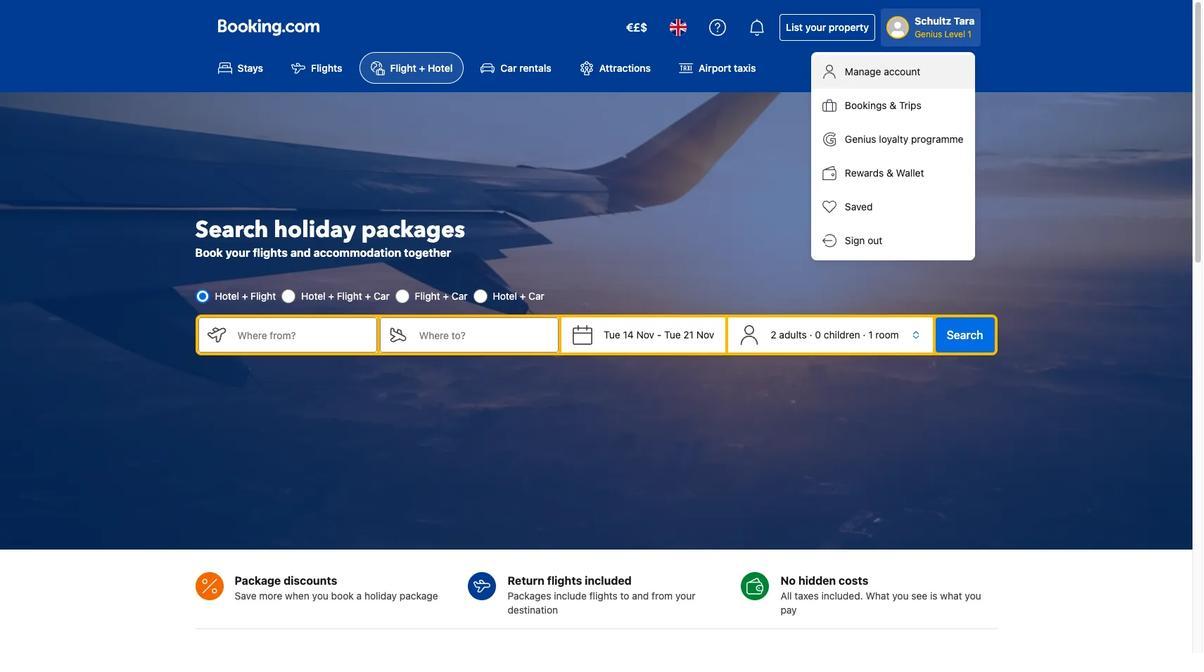 Task type: locate. For each thing, give the bounding box(es) containing it.
flight + hotel link
[[359, 52, 464, 84]]

no
[[781, 574, 796, 587]]

saved link
[[812, 190, 975, 224]]

0 vertical spatial your
[[806, 21, 827, 33]]

· right children
[[863, 329, 866, 341]]

you right what
[[965, 590, 982, 602]]

& inside "link"
[[890, 99, 897, 111]]

flights inside the search holiday packages book your flights and accommodation together
[[253, 246, 288, 259]]

+ for flight + hotel
[[419, 62, 425, 74]]

0 horizontal spatial 1
[[869, 329, 873, 341]]

0 horizontal spatial genius
[[845, 133, 877, 145]]

you left see
[[893, 590, 909, 602]]

tara
[[954, 15, 975, 27]]

0 horizontal spatial search
[[195, 215, 268, 246]]

and
[[291, 246, 311, 259], [632, 590, 649, 602]]

genius
[[915, 29, 943, 39], [845, 133, 877, 145]]

1 horizontal spatial holiday
[[365, 590, 397, 602]]

you inside the package discounts save more when you book a holiday package
[[312, 590, 329, 602]]

airport taxis
[[699, 62, 756, 74]]

0 horizontal spatial you
[[312, 590, 329, 602]]

holiday
[[274, 215, 356, 246], [365, 590, 397, 602]]

0 vertical spatial &
[[890, 99, 897, 111]]

car
[[501, 62, 517, 74], [374, 290, 390, 302], [452, 290, 468, 302], [529, 290, 545, 302]]

when
[[285, 590, 310, 602]]

· left 0
[[810, 329, 813, 341]]

rewards & wallet link
[[812, 156, 975, 190]]

flight + hotel
[[390, 62, 453, 74]]

and inside return flights included packages include flights to and from your destination
[[632, 590, 649, 602]]

0 horizontal spatial tue
[[604, 329, 621, 341]]

& left the trips
[[890, 99, 897, 111]]

your right from
[[676, 590, 696, 602]]

and right to
[[632, 590, 649, 602]]

& left the 'wallet' in the right of the page
[[887, 167, 894, 179]]

1 horizontal spatial you
[[893, 590, 909, 602]]

together
[[404, 246, 451, 259]]

save
[[235, 590, 257, 602]]

0 vertical spatial genius
[[915, 29, 943, 39]]

1 you from the left
[[312, 590, 329, 602]]

0 horizontal spatial your
[[226, 246, 250, 259]]

21
[[684, 329, 694, 341]]

nov right 21
[[697, 329, 715, 341]]

1
[[968, 29, 972, 39], [869, 329, 873, 341]]

+ for hotel + car
[[520, 290, 526, 302]]

flights up hotel + flight
[[253, 246, 288, 259]]

2 vertical spatial your
[[676, 590, 696, 602]]

include
[[554, 590, 587, 602]]

genius left 'loyalty'
[[845, 133, 877, 145]]

stays link
[[207, 52, 275, 84]]

0 horizontal spatial ·
[[810, 329, 813, 341]]

1 horizontal spatial ·
[[863, 329, 866, 341]]

rentals
[[520, 62, 552, 74]]

1 horizontal spatial tue
[[664, 329, 681, 341]]

0 vertical spatial flights
[[253, 246, 288, 259]]

your inside 'link'
[[806, 21, 827, 33]]

1 horizontal spatial nov
[[697, 329, 715, 341]]

0 horizontal spatial holiday
[[274, 215, 356, 246]]

attractions link
[[569, 52, 662, 84]]

+ inside 'link'
[[419, 62, 425, 74]]

2 you from the left
[[893, 590, 909, 602]]

sign out button
[[812, 224, 975, 258]]

bookings
[[845, 99, 887, 111]]

0 vertical spatial search
[[195, 215, 268, 246]]

1 vertical spatial and
[[632, 590, 649, 602]]

bookings & trips
[[845, 99, 922, 111]]

1 vertical spatial &
[[887, 167, 894, 179]]

1 nov from the left
[[637, 329, 655, 341]]

0 vertical spatial holiday
[[274, 215, 356, 246]]

holiday right a at the left bottom
[[365, 590, 397, 602]]

more
[[259, 590, 283, 602]]

0 vertical spatial and
[[291, 246, 311, 259]]

search inside the search holiday packages book your flights and accommodation together
[[195, 215, 268, 246]]

1 horizontal spatial 1
[[968, 29, 972, 39]]

0 horizontal spatial flights
[[253, 246, 288, 259]]

1 vertical spatial flights
[[547, 574, 582, 587]]

manage account link
[[812, 55, 975, 89]]

1 horizontal spatial your
[[676, 590, 696, 602]]

search inside button
[[947, 329, 984, 341]]

what
[[941, 590, 963, 602]]

flights
[[253, 246, 288, 259], [547, 574, 582, 587], [590, 590, 618, 602]]

genius loyalty programme link
[[812, 122, 975, 156]]

1 horizontal spatial flights
[[547, 574, 582, 587]]

accommodation
[[314, 246, 402, 259]]

€£$ button
[[618, 11, 656, 44]]

package
[[235, 574, 281, 587]]

Where to? field
[[408, 318, 559, 353]]

schultz
[[915, 15, 952, 27]]

return flights included packages include flights to and from your destination
[[508, 574, 696, 616]]

0 vertical spatial 1
[[968, 29, 972, 39]]

holiday up accommodation
[[274, 215, 356, 246]]

1 horizontal spatial and
[[632, 590, 649, 602]]

1 horizontal spatial genius
[[915, 29, 943, 39]]

+ for flight + car
[[443, 290, 449, 302]]

1 vertical spatial your
[[226, 246, 250, 259]]

genius loyalty programme
[[845, 133, 964, 145]]

flight
[[390, 62, 417, 74], [251, 290, 276, 302], [337, 290, 362, 302], [415, 290, 440, 302]]

1 vertical spatial 1
[[869, 329, 873, 341]]

0 horizontal spatial nov
[[637, 329, 655, 341]]

book
[[195, 246, 223, 259]]

all
[[781, 590, 792, 602]]

holiday inside the package discounts save more when you book a holiday package
[[365, 590, 397, 602]]

1 inside "schultz tara genius level 1"
[[968, 29, 972, 39]]

adults
[[779, 329, 807, 341]]

and left accommodation
[[291, 246, 311, 259]]

2 horizontal spatial your
[[806, 21, 827, 33]]

& for rewards
[[887, 167, 894, 179]]

2 nov from the left
[[697, 329, 715, 341]]

tue right -
[[664, 329, 681, 341]]

tue left 14
[[604, 329, 621, 341]]

search button
[[936, 318, 995, 353]]

your right list
[[806, 21, 827, 33]]

1 left room
[[869, 329, 873, 341]]

1 vertical spatial genius
[[845, 133, 877, 145]]

stays
[[238, 62, 263, 74]]

genius down schultz
[[915, 29, 943, 39]]

search
[[195, 215, 268, 246], [947, 329, 984, 341]]

nov left -
[[637, 329, 655, 341]]

2 horizontal spatial you
[[965, 590, 982, 602]]

+
[[419, 62, 425, 74], [242, 290, 248, 302], [328, 290, 334, 302], [365, 290, 371, 302], [443, 290, 449, 302], [520, 290, 526, 302]]

attractions
[[600, 62, 651, 74]]

you
[[312, 590, 329, 602], [893, 590, 909, 602], [965, 590, 982, 602]]

search for search
[[947, 329, 984, 341]]

bookings & trips link
[[812, 89, 975, 122]]

flight + car
[[415, 290, 468, 302]]

1 horizontal spatial search
[[947, 329, 984, 341]]

is
[[931, 590, 938, 602]]

your right book
[[226, 246, 250, 259]]

genius inside "schultz tara genius level 1"
[[915, 29, 943, 39]]

you down discounts in the bottom left of the page
[[312, 590, 329, 602]]

schultz tara genius level 1
[[915, 15, 975, 39]]

1 vertical spatial holiday
[[365, 590, 397, 602]]

tue 14 nov - tue 21 nov
[[604, 329, 715, 341]]

what
[[866, 590, 890, 602]]

rewards & wallet
[[845, 167, 925, 179]]

1 vertical spatial search
[[947, 329, 984, 341]]

flights up include
[[547, 574, 582, 587]]

flights down 'included'
[[590, 590, 618, 602]]

hotel
[[428, 62, 453, 74], [215, 290, 239, 302], [301, 290, 326, 302], [493, 290, 517, 302]]

costs
[[839, 574, 869, 587]]

&
[[890, 99, 897, 111], [887, 167, 894, 179]]

your
[[806, 21, 827, 33], [226, 246, 250, 259], [676, 590, 696, 602]]

2 horizontal spatial flights
[[590, 590, 618, 602]]

trips
[[900, 99, 922, 111]]

3 you from the left
[[965, 590, 982, 602]]

your inside return flights included packages include flights to and from your destination
[[676, 590, 696, 602]]

0 horizontal spatial and
[[291, 246, 311, 259]]

1 down tara
[[968, 29, 972, 39]]

2 vertical spatial flights
[[590, 590, 618, 602]]

car rentals
[[501, 62, 552, 74]]



Task type: describe. For each thing, give the bounding box(es) containing it.
and inside the search holiday packages book your flights and accommodation together
[[291, 246, 311, 259]]

2 · from the left
[[863, 329, 866, 341]]

property
[[829, 21, 869, 33]]

your inside the search holiday packages book your flights and accommodation together
[[226, 246, 250, 259]]

package
[[400, 590, 438, 602]]

2 tue from the left
[[664, 329, 681, 341]]

-
[[657, 329, 662, 341]]

return
[[508, 574, 545, 587]]

wallet
[[896, 167, 925, 179]]

search holiday packages book your flights and accommodation together
[[195, 215, 465, 259]]

level
[[945, 29, 966, 39]]

taxis
[[734, 62, 756, 74]]

& for bookings
[[890, 99, 897, 111]]

out
[[868, 234, 883, 246]]

included.
[[822, 590, 863, 602]]

flight inside flight + hotel 'link'
[[390, 62, 417, 74]]

booking.com online hotel reservations image
[[218, 19, 319, 36]]

hotel for hotel + flight
[[215, 290, 239, 302]]

taxes
[[795, 590, 819, 602]]

pay
[[781, 604, 797, 616]]

rewards
[[845, 167, 884, 179]]

list
[[786, 21, 803, 33]]

from
[[652, 590, 673, 602]]

hotel + flight
[[215, 290, 276, 302]]

flights for flights
[[590, 590, 618, 602]]

sign out
[[845, 234, 883, 246]]

hotel for hotel + flight + car
[[301, 290, 326, 302]]

list your property
[[786, 21, 869, 33]]

+ for hotel + flight + car
[[328, 290, 334, 302]]

packages
[[362, 215, 465, 246]]

discounts
[[284, 574, 337, 587]]

manage account
[[845, 65, 921, 77]]

list your property link
[[780, 14, 876, 41]]

hotel + flight + car
[[301, 290, 390, 302]]

flights
[[311, 62, 342, 74]]

car rentals link
[[470, 52, 563, 84]]

airport taxis link
[[668, 52, 768, 84]]

manage
[[845, 65, 882, 77]]

package discounts save more when you book a holiday package
[[235, 574, 438, 602]]

hotel inside 'link'
[[428, 62, 453, 74]]

book
[[331, 590, 354, 602]]

+ for hotel + flight
[[242, 290, 248, 302]]

saved
[[845, 201, 873, 213]]

14
[[623, 329, 634, 341]]

0
[[815, 329, 821, 341]]

€£$
[[626, 21, 648, 34]]

to
[[621, 590, 630, 602]]

flights link
[[280, 52, 354, 84]]

loyalty
[[879, 133, 909, 145]]

1 · from the left
[[810, 329, 813, 341]]

packages
[[508, 590, 551, 602]]

see
[[912, 590, 928, 602]]

a
[[357, 590, 362, 602]]

included
[[585, 574, 632, 587]]

sign
[[845, 234, 865, 246]]

hidden
[[799, 574, 836, 587]]

hotel for hotel + car
[[493, 290, 517, 302]]

flights for holiday
[[253, 246, 288, 259]]

1 tue from the left
[[604, 329, 621, 341]]

destination
[[508, 604, 558, 616]]

search for search holiday packages book your flights and accommodation together
[[195, 215, 268, 246]]

hotel + car
[[493, 290, 545, 302]]

no hidden costs all taxes included. what you see is what you pay
[[781, 574, 982, 616]]

2
[[771, 329, 777, 341]]

2 adults · 0 children · 1 room
[[771, 329, 899, 341]]

airport
[[699, 62, 732, 74]]

account
[[884, 65, 921, 77]]

holiday inside the search holiday packages book your flights and accommodation together
[[274, 215, 356, 246]]

room
[[876, 329, 899, 341]]

Where from? field
[[226, 318, 377, 353]]

programme
[[911, 133, 964, 145]]

children
[[824, 329, 861, 341]]



Task type: vqa. For each thing, say whether or not it's contained in the screenshot.
the topmost "YOUR"
yes



